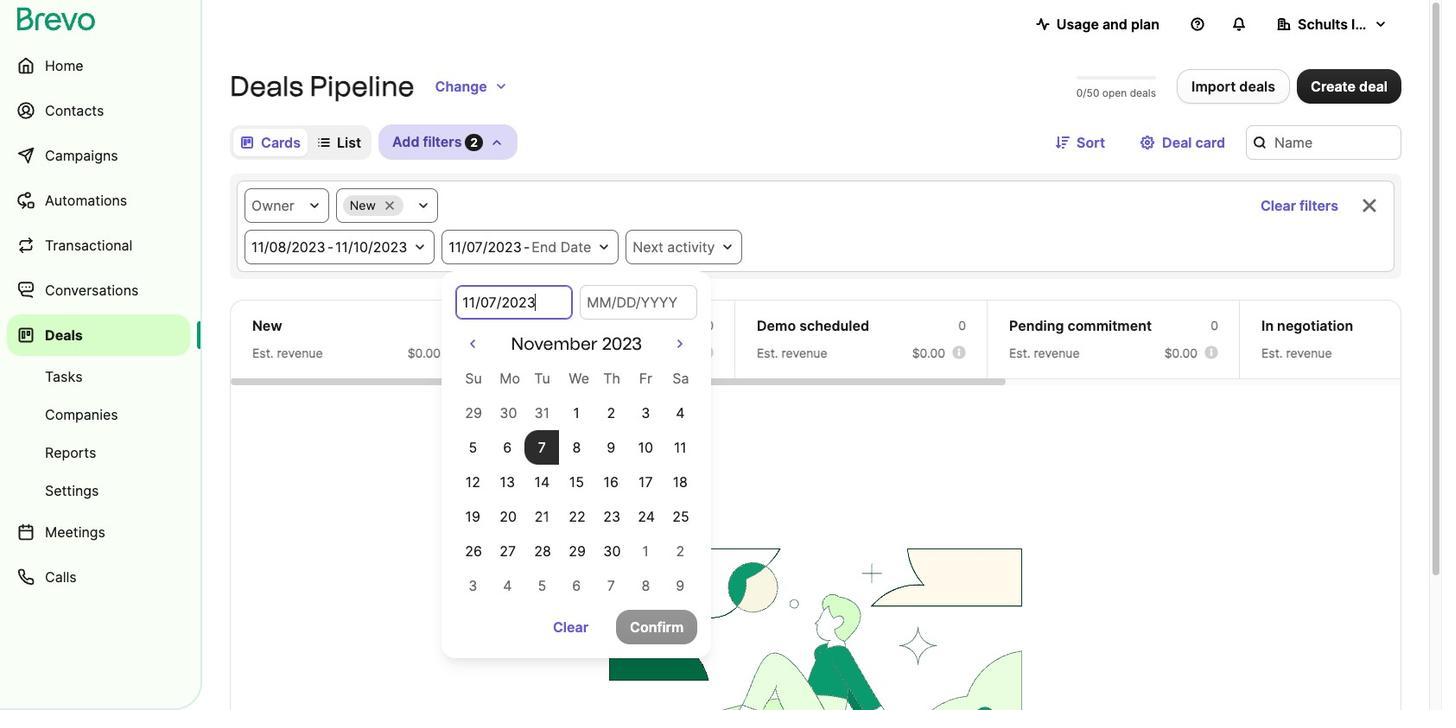 Task type: describe. For each thing, give the bounding box(es) containing it.
clear filters
[[1261, 197, 1339, 214]]

saturday, 9 december 2023 cell
[[676, 577, 685, 595]]

add
[[392, 133, 420, 150]]

row containing su
[[456, 361, 698, 396]]

clear for clear filters
[[1261, 197, 1297, 214]]

est. for qualifying
[[505, 346, 526, 360]]

30 for thursday, 30 november 2023 cell
[[604, 543, 621, 560]]

11/07/2023
[[449, 239, 522, 256]]

thursday, 2 november 2023 cell
[[594, 396, 629, 430]]

1 for wednesday, 1 november 2023 cell
[[574, 405, 580, 422]]

est. revenue for pending commitment
[[1010, 346, 1080, 360]]

owner button
[[245, 188, 329, 223]]

monday, 13 november 2023 cell
[[490, 465, 525, 500]]

clear filters button
[[1247, 188, 1353, 223]]

th
[[604, 370, 621, 387]]

5 revenue from the left
[[1287, 346, 1333, 360]]

friday, 17 november 2023 cell
[[629, 465, 663, 500]]

thursday, 23 november 2023 cell
[[594, 500, 629, 534]]

negotiation
[[1278, 317, 1354, 335]]

11/10/2023
[[335, 239, 407, 256]]

wednesday, 6 december 2023 cell
[[572, 577, 581, 595]]

$0.00 for demo scheduled
[[912, 346, 946, 360]]

saturday, 18 november 2023 cell
[[663, 465, 698, 500]]

plan
[[1131, 16, 1160, 33]]

thursday, 9 november 2023 cell
[[594, 430, 629, 465]]

7 for thursday, 7 december 2023 "cell"
[[607, 577, 615, 595]]

automations link
[[7, 180, 190, 221]]

7 for the tuesday, 7 november 2023 cell
[[538, 439, 546, 456]]

est. revenue for new
[[252, 346, 323, 360]]

$0.00 for new
[[408, 346, 441, 360]]

16
[[604, 474, 619, 491]]

19
[[466, 508, 481, 526]]

18
[[673, 474, 688, 491]]

17
[[639, 474, 653, 491]]

scheduled
[[800, 317, 870, 335]]

tuesday, 28 november 2023 cell
[[525, 534, 560, 569]]

revenue for pending commitment
[[1034, 346, 1080, 360]]

clear for clear
[[553, 619, 589, 636]]

schults
[[1298, 16, 1348, 33]]

cards
[[261, 134, 301, 151]]

sa
[[673, 370, 689, 387]]

confirm button
[[616, 610, 698, 645]]

card
[[1196, 134, 1226, 151]]

new inside popup button
[[350, 198, 376, 213]]

friday, 3 november 2023 cell
[[629, 396, 663, 430]]

0/50 open deals
[[1077, 86, 1156, 99]]

tuesday, 21 november 2023 cell
[[525, 500, 560, 534]]

usage and plan button
[[1022, 7, 1174, 41]]

saturday, 2 december 2023 cell
[[676, 543, 685, 560]]

5 est. revenue from the left
[[1262, 346, 1333, 360]]

revenue for qualifying
[[529, 346, 575, 360]]

inc
[[1352, 16, 1372, 33]]

monday, 6 november 2023 cell
[[490, 430, 525, 465]]

su
[[465, 370, 482, 387]]

meetings
[[45, 524, 105, 541]]

25
[[673, 508, 690, 526]]

29 for wednesday, 29 november 2023 cell
[[569, 543, 586, 560]]

1 for friday, 1 december 2023 cell
[[643, 543, 649, 560]]

5 est. from the left
[[1262, 346, 1283, 360]]

0 for qualifying
[[706, 318, 714, 333]]

companies link
[[7, 398, 190, 432]]

and
[[1103, 16, 1128, 33]]

fr
[[639, 370, 653, 387]]

wednesday, 15 november 2023 cell
[[560, 465, 594, 500]]

create
[[1311, 78, 1356, 95]]

est. revenue for demo scheduled
[[757, 346, 828, 360]]

4 for saturday, 4 november 2023 cell
[[676, 405, 685, 422]]

import deals
[[1192, 78, 1276, 95]]

calls link
[[7, 557, 190, 598]]

13
[[500, 474, 515, 491]]

deals for deals pipeline
[[230, 70, 303, 103]]

31
[[535, 405, 550, 422]]

commitment
[[1068, 317, 1152, 335]]

0 for demo scheduled
[[959, 318, 966, 333]]

deals inside button
[[1240, 78, 1276, 95]]

Name search field
[[1246, 125, 1402, 159]]

tasks link
[[7, 360, 190, 394]]

change
[[435, 78, 487, 95]]

est. for pending commitment
[[1010, 346, 1031, 360]]

est. revenue for qualifying
[[505, 346, 575, 360]]

usage and plan
[[1057, 16, 1160, 33]]

activity
[[668, 239, 715, 256]]

0/50
[[1077, 86, 1100, 99]]

monday, 27 november 2023 cell
[[490, 534, 525, 569]]

friday, 10 november 2023 cell
[[629, 430, 663, 465]]

friday, 8 december 2023 cell
[[642, 577, 650, 595]]

home
[[45, 57, 84, 74]]

conversations
[[45, 282, 139, 299]]

import deals button
[[1177, 69, 1291, 104]]

reports
[[45, 444, 96, 462]]

0 for pending commitment
[[1211, 318, 1219, 333]]

2023
[[602, 334, 642, 354]]

add filters 2
[[392, 133, 478, 150]]

end
[[532, 239, 557, 256]]

qualifying
[[505, 317, 573, 335]]

open
[[1103, 86, 1127, 99]]

in
[[1262, 317, 1274, 335]]

list button
[[311, 128, 368, 156]]

change button
[[421, 69, 522, 104]]

MM/DD/YYYY text field
[[456, 285, 573, 320]]

calls
[[45, 569, 77, 586]]

est. for demo scheduled
[[757, 346, 778, 360]]

tu
[[534, 370, 550, 387]]

create deal button
[[1297, 69, 1402, 104]]

deals pipeline
[[230, 70, 415, 103]]

5 for "tuesday, 5 december 2023" cell
[[538, 577, 546, 595]]

2 for thursday, 2 november 2023 cell
[[607, 405, 616, 422]]

next activity button
[[626, 230, 743, 264]]

thursday, 7 december 2023 cell
[[607, 577, 615, 595]]

cards button
[[233, 128, 308, 156]]

0 for new
[[454, 318, 462, 333]]

deal card
[[1163, 134, 1226, 151]]

11/08/2023 - 11/10/2023
[[252, 239, 407, 256]]

5 for sunday, 5 november 2023 cell
[[469, 439, 477, 456]]

meetings link
[[7, 512, 190, 553]]

next
[[633, 239, 664, 256]]

sunday, 3 december 2023 cell
[[469, 577, 477, 595]]

row group containing 29
[[456, 396, 698, 603]]

tuesday, 14 november 2023 cell
[[525, 465, 560, 500]]

row containing 5
[[456, 430, 698, 465]]

row containing 19
[[456, 500, 698, 534]]

sunday, 19 november 2023 cell
[[456, 500, 490, 534]]

clear button
[[539, 610, 602, 645]]

tuesday, 31 october 2023 cell
[[535, 405, 550, 422]]

usage
[[1057, 16, 1099, 33]]



Task type: vqa. For each thing, say whether or not it's contained in the screenshot.


Task type: locate. For each thing, give the bounding box(es) containing it.
schults inc
[[1298, 16, 1372, 33]]

29 left thursday, 30 november 2023 cell
[[569, 543, 586, 560]]

7 row from the top
[[456, 569, 698, 603]]

6 for wednesday, 6 december 2023 cell
[[572, 577, 581, 595]]

we
[[569, 370, 589, 387]]

30 left friday, 1 december 2023 cell
[[604, 543, 621, 560]]

0 horizontal spatial clear
[[553, 619, 589, 636]]

sort button
[[1042, 125, 1119, 159]]

1 horizontal spatial 7
[[607, 577, 615, 595]]

3 for friday, 3 november 2023 cell on the bottom
[[642, 405, 650, 422]]

november 2023 grid
[[456, 334, 698, 603]]

6 row from the top
[[456, 534, 698, 569]]

clear down wednesday, 6 december 2023 cell
[[553, 619, 589, 636]]

friday, 1 december 2023 cell
[[643, 543, 649, 560]]

5 inside cell
[[469, 439, 477, 456]]

- left end
[[524, 239, 530, 256]]

0 vertical spatial deals
[[230, 70, 303, 103]]

7 inside the tuesday, 7 november 2023 cell
[[538, 439, 546, 456]]

0 vertical spatial 1
[[574, 405, 580, 422]]

1 horizontal spatial 9
[[676, 577, 685, 595]]

8 left saturday, 9 december 2023 cell
[[642, 577, 650, 595]]

date
[[561, 239, 591, 256]]

clear
[[1261, 197, 1297, 214], [553, 619, 589, 636]]

3 est. from the left
[[757, 346, 778, 360]]

filters inside button
[[1300, 197, 1339, 214]]

0 horizontal spatial deals
[[45, 327, 83, 344]]

revenue for demo scheduled
[[782, 346, 828, 360]]

7 right monday, 6 november 2023 cell
[[538, 439, 546, 456]]

1 horizontal spatial 4
[[676, 405, 685, 422]]

1 vertical spatial 3
[[469, 577, 477, 595]]

0 vertical spatial 8
[[573, 439, 581, 456]]

0 horizontal spatial 9
[[607, 439, 616, 456]]

1 horizontal spatial 29
[[569, 543, 586, 560]]

1 horizontal spatial 3
[[642, 405, 650, 422]]

mo
[[500, 370, 520, 387]]

1 est. from the left
[[252, 346, 274, 360]]

0 horizontal spatial 29
[[465, 405, 482, 422]]

confirm
[[630, 619, 684, 636]]

29
[[465, 405, 482, 422], [569, 543, 586, 560]]

reports link
[[7, 436, 190, 470]]

create deal
[[1311, 78, 1388, 95]]

26
[[465, 543, 482, 560]]

owner
[[252, 197, 295, 214]]

wednesday, 8 november 2023 cell
[[560, 430, 594, 465]]

- for 11/07/2023
[[524, 239, 530, 256]]

0
[[454, 318, 462, 333], [706, 318, 714, 333], [959, 318, 966, 333], [1211, 318, 1219, 333]]

saturday, 11 november 2023 cell
[[663, 430, 698, 465]]

filters down name search field in the right of the page
[[1300, 197, 1339, 214]]

november 2023
[[511, 334, 642, 354]]

in negotiation
[[1262, 317, 1354, 335]]

filters for clear
[[1300, 197, 1339, 214]]

deals up "cards" button
[[230, 70, 303, 103]]

3 left monday, 4 december 2023 cell
[[469, 577, 477, 595]]

1 vertical spatial 8
[[642, 577, 650, 595]]

6 inside cell
[[503, 439, 512, 456]]

tuesday, 7 november 2023 cell
[[525, 430, 560, 465]]

tasks
[[45, 368, 83, 386]]

30
[[500, 405, 517, 422], [604, 543, 621, 560]]

schults inc button
[[1264, 7, 1402, 41]]

saturday, 25 november 2023 cell
[[663, 500, 698, 534]]

demo
[[757, 317, 796, 335]]

0 horizontal spatial 5
[[469, 439, 477, 456]]

deal
[[1360, 78, 1388, 95]]

1 est. revenue from the left
[[252, 346, 323, 360]]

$0.00 for pending commitment
[[1165, 346, 1198, 360]]

settings link
[[7, 474, 190, 508]]

0 horizontal spatial 6
[[503, 439, 512, 456]]

2 est. from the left
[[505, 346, 526, 360]]

friday, 24 november 2023 cell
[[629, 500, 663, 534]]

0 vertical spatial 7
[[538, 439, 546, 456]]

1 row from the top
[[456, 361, 698, 396]]

0 vertical spatial 29
[[465, 405, 482, 422]]

1 vertical spatial new
[[252, 317, 282, 335]]

filters right add
[[423, 133, 462, 150]]

0 vertical spatial 2
[[471, 136, 478, 150]]

10
[[638, 439, 653, 456]]

deal card button
[[1126, 125, 1239, 159]]

9 for saturday, 9 december 2023 cell
[[676, 577, 685, 595]]

1 - from the left
[[327, 239, 334, 256]]

29 for sunday, 29 october 2023 cell
[[465, 405, 482, 422]]

automations
[[45, 192, 127, 209]]

november
[[511, 334, 598, 354]]

1 vertical spatial filters
[[1300, 197, 1339, 214]]

1 left thursday, 2 november 2023 cell
[[574, 405, 580, 422]]

1 horizontal spatial 6
[[572, 577, 581, 595]]

3
[[642, 405, 650, 422], [469, 577, 477, 595]]

0 vertical spatial 5
[[469, 439, 477, 456]]

1 revenue from the left
[[277, 346, 323, 360]]

pending
[[1010, 317, 1064, 335]]

1 $0.00 from the left
[[408, 346, 441, 360]]

1 vertical spatial 2
[[607, 405, 616, 422]]

8 for "friday, 8 december 2023" cell
[[642, 577, 650, 595]]

9 for thursday, 9 november 2023 cell
[[607, 439, 616, 456]]

11/08/2023
[[252, 239, 326, 256]]

transactional
[[45, 237, 133, 254]]

9 right 'wednesday, 8 november 2023' cell
[[607, 439, 616, 456]]

15
[[569, 474, 584, 491]]

7
[[538, 439, 546, 456], [607, 577, 615, 595]]

29 inside cell
[[569, 543, 586, 560]]

2 down saturday, 25 november 2023 cell
[[676, 543, 685, 560]]

new down 11/08/2023
[[252, 317, 282, 335]]

1 left saturday, 2 december 2023 cell
[[643, 543, 649, 560]]

monday, 20 november 2023 cell
[[490, 500, 525, 534]]

import
[[1192, 78, 1236, 95]]

deals up 'tasks'
[[45, 327, 83, 344]]

1 vertical spatial deals
[[45, 327, 83, 344]]

thursday, 16 november 2023 cell
[[594, 465, 629, 500]]

4 row from the top
[[456, 465, 698, 500]]

1 vertical spatial 6
[[572, 577, 581, 595]]

0 vertical spatial 3
[[642, 405, 650, 422]]

3 left saturday, 4 november 2023 cell
[[642, 405, 650, 422]]

1 horizontal spatial 1
[[643, 543, 649, 560]]

2 - from the left
[[524, 239, 530, 256]]

0 horizontal spatial 3
[[469, 577, 477, 595]]

14
[[535, 474, 550, 491]]

7 right wednesday, 6 december 2023 cell
[[607, 577, 615, 595]]

0 horizontal spatial -
[[327, 239, 334, 256]]

30 inside cell
[[604, 543, 621, 560]]

2 0 from the left
[[706, 318, 714, 333]]

sunday, 29 october 2023 cell
[[465, 405, 482, 422]]

0 left in
[[1211, 318, 1219, 333]]

deals right import
[[1240, 78, 1276, 95]]

4 est. revenue from the left
[[1010, 346, 1080, 360]]

2 down change button
[[471, 136, 478, 150]]

filters for add
[[423, 133, 462, 150]]

2 right wednesday, 1 november 2023 cell
[[607, 405, 616, 422]]

monday, 30 october 2023 cell
[[500, 405, 517, 422]]

2
[[471, 136, 478, 150], [607, 405, 616, 422], [676, 543, 685, 560]]

6 right sunday, 5 november 2023 cell
[[503, 439, 512, 456]]

2 revenue from the left
[[529, 346, 575, 360]]

2 est. revenue from the left
[[505, 346, 575, 360]]

sort
[[1077, 134, 1106, 151]]

1 horizontal spatial clear
[[1261, 197, 1297, 214]]

30 for monday, 30 october 2023 cell
[[500, 405, 517, 422]]

settings
[[45, 482, 99, 500]]

1 horizontal spatial 8
[[642, 577, 650, 595]]

3 row from the top
[[456, 430, 698, 465]]

0 vertical spatial filters
[[423, 133, 462, 150]]

9 right "friday, 8 december 2023" cell
[[676, 577, 685, 595]]

deals right open
[[1130, 86, 1156, 99]]

1 horizontal spatial new
[[350, 198, 376, 213]]

2 vertical spatial 2
[[676, 543, 685, 560]]

campaigns
[[45, 147, 118, 164]]

30 left "31"
[[500, 405, 517, 422]]

row containing 12
[[456, 465, 698, 500]]

9 inside thursday, 9 november 2023 cell
[[607, 439, 616, 456]]

5 up sunday, 12 november 2023 cell
[[469, 439, 477, 456]]

11/07/2023 - end date
[[449, 239, 591, 256]]

0 horizontal spatial 2
[[471, 136, 478, 150]]

0 vertical spatial 4
[[676, 405, 685, 422]]

revenue for new
[[277, 346, 323, 360]]

0 horizontal spatial 8
[[573, 439, 581, 456]]

conversations link
[[7, 270, 190, 311]]

24
[[638, 508, 655, 526]]

1
[[574, 405, 580, 422], [643, 543, 649, 560]]

sunday, 5 november 2023 cell
[[456, 430, 490, 465]]

27
[[500, 543, 516, 560]]

0 vertical spatial 6
[[503, 439, 512, 456]]

progress bar
[[1077, 76, 1156, 80]]

0 vertical spatial 9
[[607, 439, 616, 456]]

clear inside button
[[553, 619, 589, 636]]

3 est. revenue from the left
[[757, 346, 828, 360]]

clear down name search field in the right of the page
[[1261, 197, 1297, 214]]

8 for 'wednesday, 8 november 2023' cell
[[573, 439, 581, 456]]

0 vertical spatial new
[[350, 198, 376, 213]]

2 $0.00 from the left
[[660, 346, 693, 360]]

22
[[569, 508, 586, 526]]

4 for monday, 4 december 2023 cell
[[503, 577, 512, 595]]

8 inside cell
[[573, 439, 581, 456]]

$0.00
[[408, 346, 441, 360], [660, 346, 693, 360], [912, 346, 946, 360], [1165, 346, 1198, 360]]

campaigns link
[[7, 135, 190, 176]]

deals link
[[7, 315, 190, 356]]

1 horizontal spatial filters
[[1300, 197, 1339, 214]]

1 horizontal spatial 30
[[604, 543, 621, 560]]

0 horizontal spatial deals
[[1130, 86, 1156, 99]]

6 left thursday, 7 december 2023 "cell"
[[572, 577, 581, 595]]

29 down "su"
[[465, 405, 482, 422]]

row containing 3
[[456, 569, 698, 603]]

home link
[[7, 45, 190, 86]]

row containing 29
[[456, 396, 698, 430]]

4
[[676, 405, 685, 422], [503, 577, 512, 595]]

est. for new
[[252, 346, 274, 360]]

2 row from the top
[[456, 396, 698, 430]]

contacts
[[45, 102, 104, 119]]

1 horizontal spatial 5
[[538, 577, 546, 595]]

filters
[[423, 133, 462, 150], [1300, 197, 1339, 214]]

6 for monday, 6 november 2023 cell
[[503, 439, 512, 456]]

tuesday, 5 december 2023 cell
[[538, 577, 546, 595]]

8 down wednesday, 1 november 2023 cell
[[573, 439, 581, 456]]

3 revenue from the left
[[782, 346, 828, 360]]

wednesday, 22 november 2023 cell
[[560, 500, 594, 534]]

4 left "tuesday, 5 december 2023" cell
[[503, 577, 512, 595]]

4 est. from the left
[[1010, 346, 1031, 360]]

row group
[[456, 396, 698, 603]]

wednesday, 29 november 2023 cell
[[560, 534, 594, 569]]

companies
[[45, 406, 118, 424]]

sunday, 12 november 2023 cell
[[456, 465, 490, 500]]

1 vertical spatial 29
[[569, 543, 586, 560]]

3 0 from the left
[[959, 318, 966, 333]]

28
[[534, 543, 551, 560]]

$0.00 for qualifying
[[660, 346, 693, 360]]

4 0 from the left
[[1211, 318, 1219, 333]]

MM/DD/YYYY text field
[[580, 285, 698, 320]]

0 vertical spatial clear
[[1261, 197, 1297, 214]]

2 inside add filters 2
[[471, 136, 478, 150]]

clear inside button
[[1261, 197, 1297, 214]]

1 vertical spatial 1
[[643, 543, 649, 560]]

4 inside saturday, 4 november 2023 cell
[[676, 405, 685, 422]]

- for 11/08/2023
[[327, 239, 334, 256]]

1 0 from the left
[[454, 318, 462, 333]]

5 row from the top
[[456, 500, 698, 534]]

demo scheduled
[[757, 317, 870, 335]]

3 $0.00 from the left
[[912, 346, 946, 360]]

1 inside cell
[[574, 405, 580, 422]]

pending commitment
[[1010, 317, 1152, 335]]

0 left the demo at the top
[[706, 318, 714, 333]]

0 horizontal spatial 1
[[574, 405, 580, 422]]

new button
[[336, 188, 438, 223]]

thursday, 30 november 2023 cell
[[594, 534, 629, 569]]

- left 11/10/2023 on the top left of the page
[[327, 239, 334, 256]]

est. revenue
[[252, 346, 323, 360], [505, 346, 575, 360], [757, 346, 828, 360], [1010, 346, 1080, 360], [1262, 346, 1333, 360]]

2 for saturday, 2 december 2023 cell
[[676, 543, 685, 560]]

row
[[456, 361, 698, 396], [456, 396, 698, 430], [456, 430, 698, 465], [456, 465, 698, 500], [456, 500, 698, 534], [456, 534, 698, 569], [456, 569, 698, 603]]

3 inside cell
[[642, 405, 650, 422]]

23
[[604, 508, 621, 526]]

new up 11/10/2023 on the top left of the page
[[350, 198, 376, 213]]

wednesday, 1 november 2023 cell
[[560, 396, 594, 430]]

20
[[500, 508, 517, 526]]

monday, 4 december 2023 cell
[[503, 577, 512, 595]]

0 horizontal spatial new
[[252, 317, 282, 335]]

0 horizontal spatial filters
[[423, 133, 462, 150]]

deals
[[1240, 78, 1276, 95], [1130, 86, 1156, 99]]

contacts link
[[7, 90, 190, 131]]

0 horizontal spatial 7
[[538, 439, 546, 456]]

deals for deals
[[45, 327, 83, 344]]

1 horizontal spatial 2
[[607, 405, 616, 422]]

0 vertical spatial 30
[[500, 405, 517, 422]]

6
[[503, 439, 512, 456], [572, 577, 581, 595]]

row containing 26
[[456, 534, 698, 569]]

3 for sunday, 3 december 2023 'cell'
[[469, 577, 477, 595]]

sunday, 26 november 2023 cell
[[456, 534, 490, 569]]

1 vertical spatial 7
[[607, 577, 615, 595]]

9
[[607, 439, 616, 456], [676, 577, 685, 595]]

1 horizontal spatial deals
[[1240, 78, 1276, 95]]

1 vertical spatial 9
[[676, 577, 685, 595]]

list
[[337, 134, 361, 151]]

0 horizontal spatial 4
[[503, 577, 512, 595]]

0 left pending
[[959, 318, 966, 333]]

pipeline
[[310, 70, 415, 103]]

2 horizontal spatial 2
[[676, 543, 685, 560]]

1 horizontal spatial deals
[[230, 70, 303, 103]]

5 right monday, 4 december 2023 cell
[[538, 577, 546, 595]]

1 vertical spatial 5
[[538, 577, 546, 595]]

2 inside cell
[[607, 405, 616, 422]]

0 horizontal spatial 30
[[500, 405, 517, 422]]

11
[[674, 439, 687, 456]]

1 vertical spatial 4
[[503, 577, 512, 595]]

next activity
[[633, 239, 715, 256]]

1 vertical spatial 30
[[604, 543, 621, 560]]

saturday, 4 november 2023 cell
[[663, 396, 698, 430]]

new
[[350, 198, 376, 213], [252, 317, 282, 335]]

1 horizontal spatial -
[[524, 239, 530, 256]]

4 $0.00 from the left
[[1165, 346, 1198, 360]]

4 revenue from the left
[[1034, 346, 1080, 360]]

0 left qualifying
[[454, 318, 462, 333]]

1 vertical spatial clear
[[553, 619, 589, 636]]

4 up 11
[[676, 405, 685, 422]]



